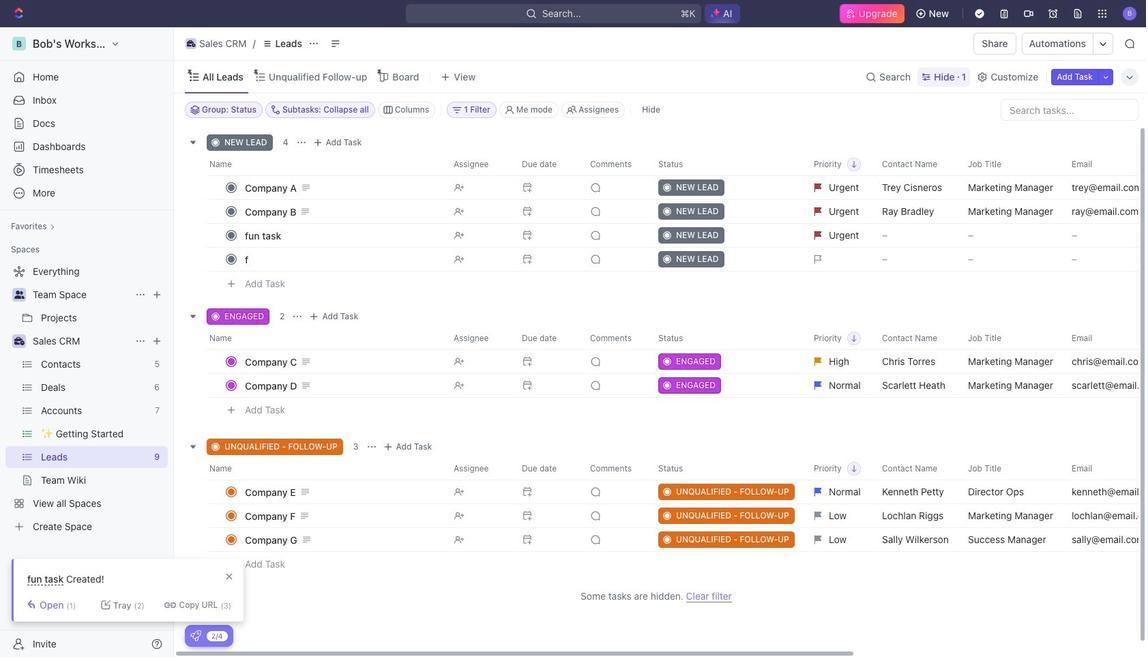 Task type: describe. For each thing, give the bounding box(es) containing it.
business time image inside tree
[[14, 337, 24, 345]]

onboarding checklist button image
[[190, 631, 201, 642]]

user group image
[[14, 291, 24, 299]]

bob's workspace, , element
[[12, 37, 26, 51]]

tree inside sidebar "navigation"
[[5, 261, 168, 538]]



Task type: vqa. For each thing, say whether or not it's contained in the screenshot.
the pizza slice icon
no



Task type: locate. For each thing, give the bounding box(es) containing it.
1 horizontal spatial business time image
[[187, 40, 195, 47]]

business time image
[[187, 40, 195, 47], [14, 337, 24, 345]]

1 vertical spatial business time image
[[14, 337, 24, 345]]

0 vertical spatial business time image
[[187, 40, 195, 47]]

onboarding checklist button element
[[190, 631, 201, 642]]

sidebar navigation
[[0, 27, 177, 657]]

0 horizontal spatial business time image
[[14, 337, 24, 345]]

Search tasks... text field
[[1002, 100, 1139, 120]]

tree
[[5, 261, 168, 538]]



